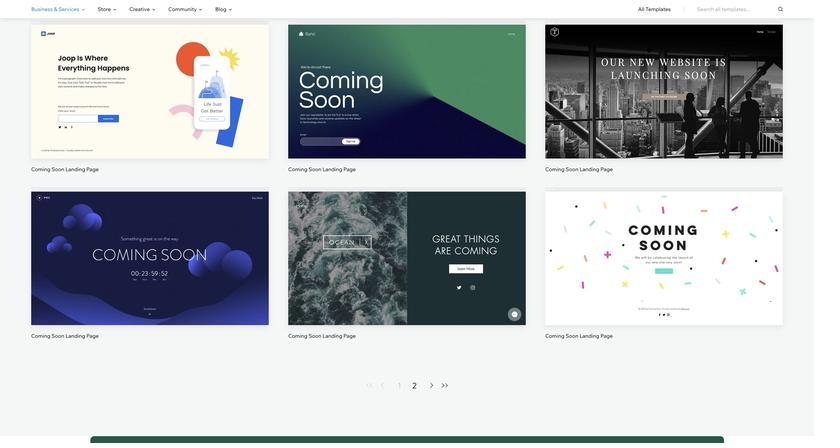 Task type: vqa. For each thing, say whether or not it's contained in the screenshot.
the Last page "image"
yes



Task type: locate. For each thing, give the bounding box(es) containing it.
soon
[[52, 166, 64, 172], [309, 166, 321, 172], [566, 166, 579, 172], [52, 333, 64, 339], [309, 333, 321, 339], [566, 333, 579, 339]]

2
[[412, 381, 417, 391]]

creative
[[129, 6, 150, 12]]

edit
[[402, 79, 412, 85], [659, 79, 669, 85], [145, 245, 155, 252], [402, 245, 412, 252], [659, 245, 669, 252]]

edit button
[[392, 74, 423, 90], [649, 74, 680, 90], [135, 241, 165, 257], [392, 241, 423, 257], [649, 241, 680, 257]]

1
[[398, 381, 401, 391]]

view
[[401, 101, 413, 107], [658, 101, 670, 107], [144, 268, 156, 274], [401, 268, 413, 274], [658, 268, 670, 274]]

coming soon landing page
[[31, 166, 99, 172], [288, 166, 356, 172], [545, 166, 613, 172], [31, 333, 99, 339], [288, 333, 356, 339], [545, 333, 613, 339]]

landing
[[65, 166, 85, 172], [323, 166, 342, 172], [580, 166, 600, 172], [65, 333, 85, 339], [323, 333, 342, 339], [580, 333, 600, 339]]

2 link
[[412, 381, 417, 391]]

coming soon landing page group
[[31, 20, 269, 173], [288, 20, 526, 173], [545, 20, 783, 173], [31, 187, 269, 340], [288, 187, 526, 340], [545, 187, 783, 340]]

coming soon landing page inside coming soon landing page group
[[31, 166, 99, 172]]

None search field
[[697, 0, 783, 18]]

view button
[[392, 96, 423, 112], [649, 96, 680, 112], [135, 263, 165, 279], [392, 263, 423, 279], [649, 263, 680, 279]]

blog
[[215, 6, 227, 12]]

&
[[54, 6, 57, 12]]

coming
[[31, 166, 50, 172], [288, 166, 308, 172], [545, 166, 565, 172], [31, 333, 50, 339], [288, 333, 308, 339], [545, 333, 565, 339]]

page
[[86, 166, 99, 172], [344, 166, 356, 172], [601, 166, 613, 172], [86, 333, 99, 339], [344, 333, 356, 339], [601, 333, 613, 339]]

next page image
[[428, 383, 436, 389]]

store
[[98, 6, 111, 12]]

Search search field
[[697, 0, 783, 18]]

business & services
[[31, 6, 79, 12]]

coming soon website templates - coming soon landing page image
[[31, 25, 269, 158], [288, 25, 526, 158], [545, 25, 783, 158], [31, 192, 269, 325], [288, 192, 526, 325], [545, 192, 783, 325]]



Task type: describe. For each thing, give the bounding box(es) containing it.
business
[[31, 6, 53, 12]]

all templates link
[[638, 0, 671, 18]]

templates
[[646, 6, 671, 12]]

last page image
[[441, 384, 449, 388]]

coming soon landing page group containing coming soon landing page
[[31, 20, 269, 173]]

page inside group
[[86, 166, 99, 172]]

community
[[168, 6, 197, 12]]

all
[[638, 6, 645, 12]]

all templates
[[638, 6, 671, 12]]

services
[[59, 6, 79, 12]]

categories. use the left and right arrow keys to navigate the menu element
[[0, 0, 814, 18]]

categories by subject element
[[31, 0, 232, 18]]



